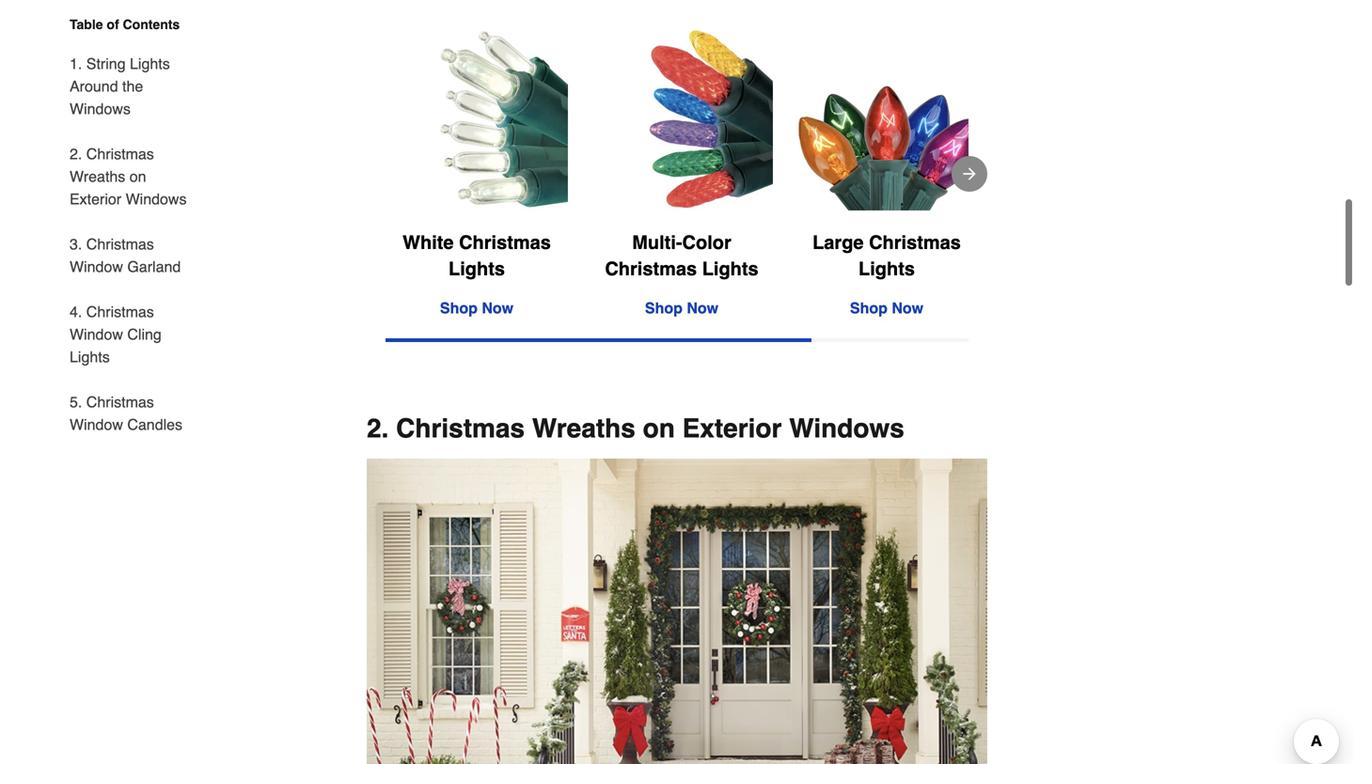 Task type: locate. For each thing, give the bounding box(es) containing it.
1 vertical spatial on
[[643, 414, 675, 444]]

2. christmas wreaths on exterior windows
[[70, 145, 187, 208], [367, 414, 905, 444]]

lights up the on the left top of page
[[130, 55, 170, 72]]

window inside 3. christmas window garland
[[70, 258, 123, 276]]

shop down large christmas lights
[[850, 300, 888, 317]]

windows inside 1. string lights around the windows
[[70, 100, 131, 118]]

3 shop now link from the left
[[850, 300, 924, 317]]

1 horizontal spatial 2. christmas wreaths on exterior windows
[[367, 414, 905, 444]]

2 horizontal spatial shop now
[[850, 300, 924, 317]]

window for 3.
[[70, 258, 123, 276]]

now down 'multi-color christmas lights'
[[687, 300, 719, 317]]

0 horizontal spatial 2. christmas wreaths on exterior windows
[[70, 145, 187, 208]]

2 window from the top
[[70, 326, 123, 343]]

1 horizontal spatial wreaths
[[532, 414, 636, 444]]

2 shop now link from the left
[[645, 300, 719, 317]]

large
[[813, 232, 864, 254]]

multi-color christmas lights
[[605, 232, 759, 280]]

lights inside large christmas lights
[[859, 258, 915, 280]]

shop now link
[[440, 300, 514, 317], [645, 300, 719, 317], [850, 300, 924, 317]]

3 shop from the left
[[850, 300, 888, 317]]

white
[[403, 232, 454, 254]]

window inside the '5. christmas window candles'
[[70, 416, 123, 434]]

0 horizontal spatial now
[[482, 300, 514, 317]]

0 vertical spatial exterior
[[70, 191, 121, 208]]

3 window from the top
[[70, 416, 123, 434]]

2 vertical spatial windows
[[790, 414, 905, 444]]

now down large christmas lights
[[892, 300, 924, 317]]

window inside the 4. christmas window cling lights
[[70, 326, 123, 343]]

lights inside 1. string lights around the windows
[[130, 55, 170, 72]]

now for large christmas lights
[[892, 300, 924, 317]]

1 horizontal spatial now
[[687, 300, 719, 317]]

3. christmas window garland
[[70, 236, 181, 276]]

1 vertical spatial wreaths
[[532, 414, 636, 444]]

lights inside white christmas lights
[[449, 258, 505, 280]]

3 shop now from the left
[[850, 300, 924, 317]]

1 vertical spatial window
[[70, 326, 123, 343]]

color
[[683, 232, 732, 254]]

lights for 1.
[[130, 55, 170, 72]]

0 horizontal spatial shop now link
[[440, 300, 514, 317]]

1 vertical spatial windows
[[126, 191, 187, 208]]

lights down the large
[[859, 258, 915, 280]]

0 horizontal spatial exterior
[[70, 191, 121, 208]]

shop
[[440, 300, 478, 317], [645, 300, 683, 317], [850, 300, 888, 317]]

shop now link down large christmas lights
[[850, 300, 924, 317]]

2 horizontal spatial shop now link
[[850, 300, 924, 317]]

1 shop from the left
[[440, 300, 478, 317]]

0 horizontal spatial wreaths
[[70, 168, 125, 185]]

exterior
[[70, 191, 121, 208], [683, 414, 782, 444]]

4.
[[70, 303, 82, 321]]

on inside 2. christmas wreaths on exterior windows link
[[130, 168, 146, 185]]

0 vertical spatial windows
[[70, 100, 131, 118]]

arrow right image
[[961, 165, 979, 184]]

windows for 2. christmas wreaths on exterior windows link
[[126, 191, 187, 208]]

lights down white
[[449, 258, 505, 280]]

5. christmas window candles link
[[70, 380, 196, 437]]

window down 3. at the left top of the page
[[70, 258, 123, 276]]

1 horizontal spatial shop
[[645, 300, 683, 317]]

2 shop from the left
[[645, 300, 683, 317]]

lights down 4.
[[70, 349, 110, 366]]

shop for multi-
[[645, 300, 683, 317]]

1 horizontal spatial shop now
[[645, 300, 719, 317]]

window
[[70, 258, 123, 276], [70, 326, 123, 343], [70, 416, 123, 434]]

0 vertical spatial 2. christmas wreaths on exterior windows
[[70, 145, 187, 208]]

lights for white
[[449, 258, 505, 280]]

1 shop now from the left
[[440, 300, 514, 317]]

1 shop now link from the left
[[440, 300, 514, 317]]

windows
[[70, 100, 131, 118], [126, 191, 187, 208], [790, 414, 905, 444]]

0 vertical spatial on
[[130, 168, 146, 185]]

2 horizontal spatial shop
[[850, 300, 888, 317]]

window down 5.
[[70, 416, 123, 434]]

2 now from the left
[[687, 300, 719, 317]]

2. inside 2. christmas wreaths on exterior windows
[[70, 145, 82, 163]]

1 window from the top
[[70, 258, 123, 276]]

2. christmas wreaths on exterior windows inside table of contents element
[[70, 145, 187, 208]]

1. string lights around the windows link
[[70, 41, 196, 132]]

lights down color on the right
[[702, 258, 759, 280]]

2 vertical spatial window
[[70, 416, 123, 434]]

0 vertical spatial 2.
[[70, 145, 82, 163]]

christmas
[[86, 145, 154, 163], [459, 232, 551, 254], [869, 232, 961, 254], [86, 236, 154, 253], [605, 258, 697, 280], [86, 303, 154, 321], [86, 394, 154, 411], [396, 414, 525, 444]]

2 horizontal spatial now
[[892, 300, 924, 317]]

window down 4.
[[70, 326, 123, 343]]

shop now down large christmas lights
[[850, 300, 924, 317]]

wreaths inside table of contents element
[[70, 168, 125, 185]]

on
[[130, 168, 146, 185], [643, 414, 675, 444]]

shop now link down white christmas lights on the top of the page
[[440, 300, 514, 317]]

0 horizontal spatial shop
[[440, 300, 478, 317]]

1 now from the left
[[482, 300, 514, 317]]

shop down 'multi-color christmas lights'
[[645, 300, 683, 317]]

3.
[[70, 236, 82, 253]]

shop now down 'multi-color christmas lights'
[[645, 300, 719, 317]]

1 vertical spatial 2.
[[367, 414, 389, 444]]

shop now down white christmas lights on the top of the page
[[440, 300, 514, 317]]

shop now for multi-
[[645, 300, 719, 317]]

wreaths
[[70, 168, 125, 185], [532, 414, 636, 444]]

shop down white christmas lights on the top of the page
[[440, 300, 478, 317]]

multi-
[[632, 232, 683, 254]]

shop now link down 'multi-color christmas lights'
[[645, 300, 719, 317]]

1. string lights around the windows
[[70, 55, 170, 118]]

window for 5.
[[70, 416, 123, 434]]

1 vertical spatial 2. christmas wreaths on exterior windows
[[367, 414, 905, 444]]

0 vertical spatial window
[[70, 258, 123, 276]]

1 horizontal spatial shop now link
[[645, 300, 719, 317]]

2. christmas wreaths on exterior windows link
[[70, 132, 196, 222]]

3 now from the left
[[892, 300, 924, 317]]

0 horizontal spatial 2.
[[70, 145, 82, 163]]

lights
[[130, 55, 170, 72], [449, 258, 505, 280], [702, 258, 759, 280], [859, 258, 915, 280], [70, 349, 110, 366]]

now for white christmas lights
[[482, 300, 514, 317]]

1 horizontal spatial on
[[643, 414, 675, 444]]

now
[[482, 300, 514, 317], [687, 300, 719, 317], [892, 300, 924, 317]]

1 vertical spatial exterior
[[683, 414, 782, 444]]

2.
[[70, 145, 82, 163], [367, 414, 389, 444]]

0 horizontal spatial shop now
[[440, 300, 514, 317]]

shop now
[[440, 300, 514, 317], [645, 300, 719, 317], [850, 300, 924, 317]]

0 vertical spatial wreaths
[[70, 168, 125, 185]]

2 shop now from the left
[[645, 300, 719, 317]]

scrollbar
[[386, 339, 812, 343]]

now down white christmas lights on the top of the page
[[482, 300, 514, 317]]

christmas inside white christmas lights
[[459, 232, 551, 254]]

shop for white
[[440, 300, 478, 317]]

0 horizontal spatial on
[[130, 168, 146, 185]]



Task type: vqa. For each thing, say whether or not it's contained in the screenshot.
the be to the top
no



Task type: describe. For each thing, give the bounding box(es) containing it.
now for multi-color christmas lights
[[687, 300, 719, 317]]

table of contents element
[[55, 15, 196, 437]]

1 horizontal spatial 2.
[[367, 414, 389, 444]]

large colorful christmas light bulbs. image
[[796, 28, 978, 211]]

3. christmas window garland link
[[70, 222, 196, 290]]

of
[[107, 17, 119, 32]]

window for 4.
[[70, 326, 123, 343]]

1.
[[70, 55, 82, 72]]

the
[[122, 78, 143, 95]]

a strand of white christmas lights. image
[[386, 28, 568, 211]]

a strand of multi-color christmas lights. image
[[591, 28, 773, 211]]

string
[[86, 55, 126, 72]]

shop now link for multi-
[[645, 300, 719, 317]]

4. christmas window cling lights link
[[70, 290, 196, 380]]

christmas inside 'multi-color christmas lights'
[[605, 258, 697, 280]]

around
[[70, 78, 118, 95]]

shop now for large
[[850, 300, 924, 317]]

table of contents
[[70, 17, 180, 32]]

garland
[[127, 258, 181, 276]]

christmas inside the '5. christmas window candles'
[[86, 394, 154, 411]]

lights inside 'multi-color christmas lights'
[[702, 258, 759, 280]]

shop now for white
[[440, 300, 514, 317]]

shop now link for large
[[850, 300, 924, 317]]

christmas inside 3. christmas window garland
[[86, 236, 154, 253]]

shop now link for white
[[440, 300, 514, 317]]

christmas inside large christmas lights
[[869, 232, 961, 254]]

contents
[[123, 17, 180, 32]]

white christmas lights
[[403, 232, 551, 280]]

large christmas lights
[[813, 232, 961, 280]]

exterior inside table of contents element
[[70, 191, 121, 208]]

5. christmas window candles
[[70, 394, 183, 434]]

shop for large
[[850, 300, 888, 317]]

windows for 1. string lights around the windows link
[[70, 100, 131, 118]]

cling
[[127, 326, 162, 343]]

lights inside the 4. christmas window cling lights
[[70, 349, 110, 366]]

table
[[70, 17, 103, 32]]

1 horizontal spatial exterior
[[683, 414, 782, 444]]

4. christmas window cling lights
[[70, 303, 162, 366]]

christmas inside the 4. christmas window cling lights
[[86, 303, 154, 321]]

candles
[[127, 416, 183, 434]]

lights for large
[[859, 258, 915, 280]]

5.
[[70, 394, 82, 411]]

the exterior of the house decorated with wreaths and christmas decor. image
[[367, 459, 988, 765]]



